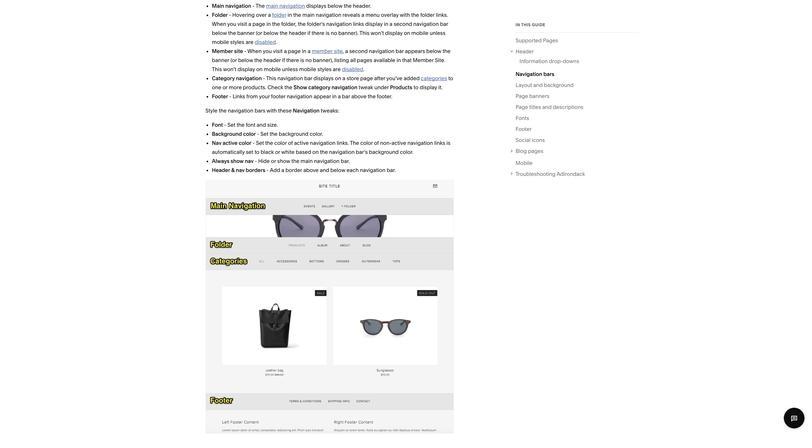 Task type: describe. For each thing, give the bounding box(es) containing it.
1 horizontal spatial nav
[[245, 158, 254, 164]]

1 folder from the left
[[272, 12, 286, 18]]

1 vertical spatial set
[[260, 131, 268, 137]]

2 vertical spatial this
[[266, 75, 276, 82]]

store
[[347, 75, 359, 82]]

footer.
[[377, 93, 392, 100]]

2 site from the left
[[334, 48, 343, 54]]

0 horizontal spatial member
[[212, 48, 233, 54]]

troubleshooting adirondack link
[[516, 170, 638, 179]]

listing
[[334, 57, 349, 63]]

main inside in the main navigation reveals a menu overlay with the folder links. when you visit a page in the folder, the folder's navigation links display in a second navigation bar below the banner (or below the header if there is no banner). this won't display on mobile unless mobile styles are
[[302, 12, 315, 18]]

folder
[[212, 12, 228, 18]]

1 vertical spatial bar.
[[387, 167, 396, 174]]

1 horizontal spatial visit
[[273, 48, 283, 54]]

navigation bars link
[[516, 70, 554, 81]]

social
[[516, 137, 530, 144]]

the right style at the top left of page
[[219, 107, 227, 114]]

and inside font - set the font and size. background color - set the background color.
[[257, 122, 266, 128]]

background inside font - set the font and size. background color - set the background color.
[[279, 131, 308, 137]]

0 horizontal spatial the
[[256, 3, 265, 9]]

background inside "- set the color of active navigation links. the color of non-active navigation links is automatically set to black or white based on the navigation bar's background color."
[[369, 149, 399, 155]]

below up the site.
[[426, 48, 441, 54]]

header inside , a second navigation bar appears below the banner (or below the header if there is no banner), listing all pages available in that member site. this won't display on mobile unless mobile styles are
[[263, 57, 281, 63]]

1 vertical spatial with
[[267, 107, 277, 114]]

disabled link for below
[[255, 39, 276, 45]]

available
[[374, 57, 395, 63]]

always
[[212, 158, 229, 164]]

in this guide
[[516, 22, 545, 27]]

mobile up the appears
[[411, 30, 428, 36]]

is for the
[[446, 140, 450, 146]]

titles
[[529, 104, 541, 111]]

size.
[[267, 122, 278, 128]]

the down folder,
[[280, 30, 288, 36]]

check
[[268, 84, 283, 91]]

pages inside , a second navigation bar appears below the banner (or below the header if there is no banner), listing all pages available in that member site. this won't display on mobile unless mobile styles are
[[357, 57, 372, 63]]

unless inside , a second navigation bar appears below the banner (or below the header if there is no banner), listing all pages available in that member site. this won't display on mobile unless mobile styles are
[[282, 66, 298, 72]]

footer for footer - links from your footer navigation appear in a bar above the footer.
[[212, 93, 228, 100]]

the right overlay
[[411, 12, 419, 18]]

border
[[286, 167, 302, 174]]

is for second
[[300, 57, 304, 63]]

on inside in the main navigation reveals a menu overlay with the folder links. when you visit a page in the folder, the folder's navigation links display in a second navigation bar below the banner (or below the header if there is no banner). this won't display on mobile unless mobile styles are
[[404, 30, 410, 36]]

fonts link
[[516, 114, 529, 125]]

1 horizontal spatial page
[[288, 48, 301, 54]]

1 horizontal spatial to
[[414, 84, 418, 91]]

supported pages
[[516, 37, 558, 44]]

in down over
[[266, 21, 271, 27]]

you inside in the main navigation reveals a menu overlay with the folder links. when you visit a page in the folder, the folder's navigation links display in a second navigation bar below the banner (or below the header if there is no banner). this won't display on mobile unless mobile styles are
[[227, 21, 236, 27]]

color up bar's
[[360, 140, 373, 146]]

folder inside in the main navigation reveals a menu overlay with the folder links. when you visit a page in the folder, the folder's navigation links display in a second navigation bar below the banner (or below the header if there is no banner). this won't display on mobile unless mobile styles are
[[420, 12, 435, 18]]

banner inside , a second navigation bar appears below the banner (or below the header if there is no banner), listing all pages available in that member site. this won't display on mobile unless mobile styles are
[[212, 57, 229, 63]]

layout and background link
[[516, 81, 574, 92]]

pages
[[543, 37, 558, 44]]

1 vertical spatial when
[[247, 48, 262, 54]]

1 horizontal spatial bars
[[543, 71, 554, 78]]

header inside in the main navigation reveals a menu overlay with the folder links. when you visit a page in the folder, the folder's navigation links display in a second navigation bar below the banner (or below the header if there is no banner). this won't display on mobile unless mobile styles are
[[289, 30, 306, 36]]

over
[[256, 12, 267, 18]]

member inside , a second navigation bar appears below the banner (or below the header if there is no banner), listing all pages available in that member site. this won't display on mobile unless mobile styles are
[[413, 57, 434, 63]]

navigation inside , a second navigation bar appears below the banner (or below the header if there is no banner), listing all pages available in that member site. this won't display on mobile unless mobile styles are
[[369, 48, 394, 54]]

the inside "to one or more products. check the"
[[284, 84, 292, 91]]

2 vertical spatial page
[[360, 75, 373, 82]]

show category navigation tweak under products to display it.
[[294, 84, 443, 91]]

footer link
[[516, 125, 532, 136]]

non-
[[380, 140, 392, 146]]

in right appear
[[332, 93, 337, 100]]

supported pages link
[[516, 36, 558, 47]]

social icons
[[516, 137, 545, 144]]

each
[[347, 167, 359, 174]]

0 vertical spatial main
[[266, 3, 278, 9]]

links inside in the main navigation reveals a menu overlay with the folder links. when you visit a page in the folder, the folder's navigation links display in a second navigation bar below the banner (or below the header if there is no banner). this won't display on mobile unless mobile styles are
[[353, 21, 364, 27]]

hovering
[[232, 12, 255, 18]]

all
[[350, 57, 356, 63]]

when inside in the main navigation reveals a menu overlay with the folder links. when you visit a page in the folder, the folder's navigation links display in a second navigation bar below the banner (or below the header if there is no banner). this won't display on mobile unless mobile styles are
[[212, 21, 226, 27]]

1 vertical spatial nav
[[236, 167, 245, 174]]

a right over
[[268, 12, 271, 18]]

set inside "- set the color of active navigation links. the color of non-active navigation links is automatically set to black or white based on the navigation bar's background color."
[[256, 140, 264, 146]]

member site link
[[312, 48, 343, 54]]

0 horizontal spatial bar.
[[341, 158, 350, 164]]

links. inside "- set the color of active navigation links. the color of non-active navigation links is automatically set to black or white based on the navigation bar's background color."
[[337, 140, 349, 146]]

styles inside in the main navigation reveals a menu overlay with the folder links. when you visit a page in the folder, the folder's navigation links display in a second navigation bar below the banner (or below the header if there is no banner). this won't display on mobile unless mobile styles are
[[230, 39, 244, 45]]

color. inside "- set the color of active navigation links. the color of non-active navigation links is automatically set to black or white based on the navigation bar's background color."
[[400, 149, 413, 155]]

background
[[212, 131, 242, 137]]

it.
[[438, 84, 443, 91]]

visit inside in the main navigation reveals a menu overlay with the folder links. when you visit a page in the folder, the folder's navigation links display in a second navigation bar below the banner (or below the header if there is no banner). this won't display on mobile unless mobile styles are
[[237, 21, 247, 27]]

the up the site.
[[443, 48, 450, 54]]

folder link
[[272, 12, 286, 18]]

and down navigation bars link
[[533, 82, 543, 89]]

after
[[374, 75, 385, 82]]

display down categories
[[420, 84, 437, 91]]

disabled for are
[[342, 66, 363, 72]]

on left store
[[335, 75, 341, 82]]

page titles and descriptions
[[516, 104, 583, 111]]

black
[[261, 149, 274, 155]]

information
[[520, 58, 548, 65]]

information drop-downs
[[520, 58, 579, 65]]

disabled . for below
[[255, 39, 277, 45]]

page for page banners
[[516, 93, 528, 100]]

below up "member site - when you visit a page in a member site"
[[263, 30, 278, 36]]

show
[[294, 84, 307, 91]]

overlay
[[381, 12, 399, 18]]

supported
[[516, 37, 542, 44]]

adirondack
[[557, 171, 585, 177]]

layout and background
[[516, 82, 574, 89]]

a down "to one or more products. check the"
[[338, 93, 341, 100]]

page inside in the main navigation reveals a menu overlay with the folder links. when you visit a page in the folder, the folder's navigation links display in a second navigation bar below the banner (or below the header if there is no banner). this won't display on mobile unless mobile styles are
[[252, 21, 265, 27]]

mobile
[[516, 160, 533, 166]]

mobile down folder
[[212, 39, 229, 45]]

below up products.
[[238, 57, 253, 63]]

1 horizontal spatial navigation
[[516, 71, 542, 78]]

folder - hovering over a folder
[[212, 12, 286, 18]]

categories
[[421, 75, 447, 82]]

pages inside dropdown button
[[528, 148, 543, 155]]

a inside , a second navigation bar appears below the banner (or below the header if there is no banner), listing all pages available in that member site. this won't display on mobile unless mobile styles are
[[345, 48, 348, 54]]

below up in the main navigation reveals a menu overlay with the folder links. when you visit a page in the folder, the folder's navigation links display in a second navigation bar below the banner (or below the header if there is no banner). this won't display on mobile unless mobile styles are
[[328, 3, 343, 9]]

the inside always show nav - hide or show the main navigation bar. header & nav borders - add a border above and below each navigation bar.
[[291, 158, 299, 164]]

the down folder link
[[272, 21, 280, 27]]

font - set the font and size. background color - set the background color.
[[212, 122, 323, 137]]

this inside , a second navigation bar appears below the banner (or below the header if there is no banner), listing all pages available in that member site. this won't display on mobile unless mobile styles are
[[212, 66, 222, 72]]

with inside in the main navigation reveals a menu overlay with the folder links. when you visit a page in the folder, the folder's navigation links display in a second navigation bar below the banner (or below the header if there is no banner). this won't display on mobile unless mobile styles are
[[400, 12, 410, 18]]

the down size.
[[270, 131, 278, 137]]

color up white
[[274, 140, 287, 146]]

the up the reveals
[[344, 3, 352, 9]]

troubleshooting
[[516, 171, 556, 177]]

appears
[[405, 48, 425, 54]]

descriptions
[[553, 104, 583, 111]]

&
[[231, 167, 235, 174]]

folder's
[[307, 21, 325, 27]]

2 of from the left
[[374, 140, 379, 146]]

footer - links from your footer navigation appear in a bar above the footer.
[[212, 93, 392, 100]]

page for page titles and descriptions
[[516, 104, 528, 111]]

banner inside in the main navigation reveals a menu overlay with the folder links. when you visit a page in the folder, the folder's navigation links display in a second navigation bar below the banner (or below the header if there is no banner). this won't display on mobile unless mobile styles are
[[237, 30, 255, 36]]

a left member
[[308, 48, 311, 54]]

main navigation - the main navigation displays below the header.
[[212, 3, 371, 9]]

site.
[[435, 57, 445, 63]]

mobile up check at the left of page
[[264, 66, 281, 72]]

0 vertical spatial set
[[227, 122, 235, 128]]

style the navigation bars with these navigation tweaks:
[[205, 107, 339, 114]]

the down hovering
[[228, 30, 236, 36]]

page banners link
[[516, 92, 549, 103]]

or inside always show nav - hide or show the main navigation bar. header & nav borders - add a border above and below each navigation bar.
[[271, 158, 276, 164]]

folder,
[[281, 21, 297, 27]]

color up the set
[[239, 140, 251, 146]]

1 vertical spatial bars
[[255, 107, 265, 114]]

display inside , a second navigation bar appears below the banner (or below the header if there is no banner), listing all pages available in that member site. this won't display on mobile unless mobile styles are
[[238, 66, 255, 72]]

banner),
[[313, 57, 333, 63]]

that
[[402, 57, 412, 63]]

(or inside , a second navigation bar appears below the banner (or below the header if there is no banner), listing all pages available in that member site. this won't display on mobile unless mobile styles are
[[231, 57, 237, 63]]

, a second navigation bar appears below the banner (or below the header if there is no banner), listing all pages available in that member site. this won't display on mobile unless mobile styles are
[[212, 48, 450, 72]]

layout
[[516, 82, 532, 89]]

category navigation - this navigation bar displays on a store page after you've added categories
[[212, 75, 447, 82]]

the up black
[[265, 140, 273, 146]]

always show nav - hide or show the main navigation bar. header & nav borders - add a border above and below each navigation bar.
[[212, 158, 396, 174]]

add
[[270, 167, 280, 174]]

to one or more products. check the
[[212, 75, 453, 91]]

social icons link
[[516, 136, 545, 147]]

nav
[[212, 140, 221, 146]]

icons
[[532, 137, 545, 144]]

links inside "- set the color of active navigation links. the color of non-active navigation links is automatically set to black or white based on the navigation bar's background color."
[[434, 140, 445, 146]]

1 horizontal spatial above
[[351, 93, 367, 100]]

0 horizontal spatial navigation
[[293, 107, 320, 114]]

footer
[[271, 93, 286, 100]]

or inside "- set the color of active navigation links. the color of non-active navigation links is automatically set to black or white based on the navigation bar's background color."
[[275, 149, 280, 155]]

display down overlay
[[385, 30, 403, 36]]

a down overlay
[[390, 21, 392, 27]]

appear
[[314, 93, 331, 100]]

- inside "- set the color of active navigation links. the color of non-active navigation links is automatically set to black or white based on the navigation bar's background color."
[[253, 140, 255, 146]]

guide
[[532, 22, 545, 27]]

blog pages link
[[516, 147, 638, 156]]

mobile down banner),
[[299, 66, 316, 72]]

tweaks:
[[321, 107, 339, 114]]

bar inside in the main navigation reveals a menu overlay with the folder links. when you visit a page in the folder, the folder's navigation links display in a second navigation bar below the banner (or below the header if there is no banner). this won't display on mobile unless mobile styles are
[[440, 21, 448, 27]]

based
[[296, 149, 311, 155]]

the left font
[[237, 122, 245, 128]]

categories link
[[421, 75, 447, 82]]

won't inside , a second navigation bar appears below the banner (or below the header if there is no banner), listing all pages available in that member site. this won't display on mobile unless mobile styles are
[[223, 66, 236, 72]]

member
[[312, 48, 333, 54]]

below down folder
[[212, 30, 227, 36]]

information drop-downs link
[[520, 57, 579, 68]]



Task type: vqa. For each thing, say whether or not it's contained in the screenshot.
you've
yes



Task type: locate. For each thing, give the bounding box(es) containing it.
0 vertical spatial links.
[[436, 12, 448, 18]]

(or up category
[[231, 57, 237, 63]]

pages right all
[[357, 57, 372, 63]]

set up background at the top left
[[227, 122, 235, 128]]

banners
[[529, 93, 549, 100]]

the left show
[[284, 84, 292, 91]]

0 horizontal spatial folder
[[272, 12, 286, 18]]

on inside "- set the color of active navigation links. the color of non-active navigation links is automatically set to black or white based on the navigation bar's background color."
[[312, 149, 319, 155]]

are down the listing
[[333, 66, 341, 72]]

. up "member site - when you visit a page in a member site"
[[276, 39, 277, 45]]

header inside "header" link
[[516, 48, 534, 55]]

font
[[212, 122, 223, 128]]

and right font
[[257, 122, 266, 128]]

1 vertical spatial color.
[[400, 149, 413, 155]]

page down folder,
[[288, 48, 301, 54]]

member
[[212, 48, 233, 54], [413, 57, 434, 63]]

is inside "- set the color of active navigation links. the color of non-active navigation links is automatically set to black or white based on the navigation bar's background color."
[[446, 140, 450, 146]]

there
[[312, 30, 324, 36], [286, 57, 299, 63]]

header inside always show nav - hide or show the main navigation bar. header & nav borders - add a border above and below each navigation bar.
[[212, 167, 230, 174]]

0 horizontal spatial when
[[212, 21, 226, 27]]

banner
[[237, 30, 255, 36], [212, 57, 229, 63]]

a
[[268, 12, 271, 18], [361, 12, 364, 18], [248, 21, 251, 27], [390, 21, 392, 27], [284, 48, 287, 54], [308, 48, 311, 54], [345, 48, 348, 54], [342, 75, 345, 82], [338, 93, 341, 100], [281, 167, 284, 174]]

0 horizontal spatial show
[[231, 158, 244, 164]]

are
[[246, 39, 253, 45], [333, 66, 341, 72]]

color. inside font - set the font and size. background color - set the background color.
[[310, 131, 323, 137]]

site up category
[[234, 48, 243, 54]]

1 vertical spatial links.
[[337, 140, 349, 146]]

of up white
[[288, 140, 293, 146]]

this inside in the main navigation reveals a menu overlay with the folder links. when you visit a page in the folder, the folder's navigation links display in a second navigation bar below the banner (or below the header if there is no banner). this won't display on mobile unless mobile styles are
[[359, 30, 369, 36]]

folder
[[272, 12, 286, 18], [420, 12, 435, 18]]

header down "member site - when you visit a page in a member site"
[[263, 57, 281, 63]]

category
[[212, 75, 235, 82]]

disabled up "member site - when you visit a page in a member site"
[[255, 39, 276, 45]]

1 of from the left
[[288, 140, 293, 146]]

on right based
[[312, 149, 319, 155]]

pages down icons
[[528, 148, 543, 155]]

1 vertical spatial are
[[333, 66, 341, 72]]

if inside , a second navigation bar appears below the banner (or below the header if there is no banner), listing all pages available in that member site. this won't display on mobile unless mobile styles are
[[282, 57, 285, 63]]

you've
[[386, 75, 402, 82]]

to
[[448, 75, 453, 82], [414, 84, 418, 91], [255, 149, 259, 155]]

1 vertical spatial second
[[349, 48, 368, 54]]

disabled
[[255, 39, 276, 45], [342, 66, 363, 72]]

white
[[281, 149, 295, 155]]

1 horizontal spatial links.
[[436, 12, 448, 18]]

0 vertical spatial no
[[331, 30, 337, 36]]

1 show from the left
[[231, 158, 244, 164]]

2 horizontal spatial this
[[359, 30, 369, 36]]

a right add
[[281, 167, 284, 174]]

second inside in the main navigation reveals a menu overlay with the folder links. when you visit a page in the folder, the folder's navigation links display in a second navigation bar below the banner (or below the header if there is no banner). this won't display on mobile unless mobile styles are
[[394, 21, 412, 27]]

there inside in the main navigation reveals a menu overlay with the folder links. when you visit a page in the folder, the folder's navigation links display in a second navigation bar below the banner (or below the header if there is no banner). this won't display on mobile unless mobile styles are
[[312, 30, 324, 36]]

1 page from the top
[[516, 93, 528, 100]]

unless up show
[[282, 66, 298, 72]]

0 vertical spatial background
[[544, 82, 574, 89]]

in up folder,
[[288, 12, 292, 18]]

visit down folder,
[[273, 48, 283, 54]]

when
[[212, 21, 226, 27], [247, 48, 262, 54]]

1 horizontal spatial header
[[516, 48, 534, 55]]

header link
[[516, 47, 638, 56]]

show down white
[[277, 158, 290, 164]]

on inside , a second navigation bar appears below the banner (or below the header if there is no banner), listing all pages available in that member site. this won't display on mobile unless mobile styles are
[[256, 66, 263, 72]]

bar inside , a second navigation bar appears below the banner (or below the header if there is no banner), listing all pages available in that member site. this won't display on mobile unless mobile styles are
[[396, 48, 404, 54]]

fonts
[[516, 115, 529, 122]]

page banners
[[516, 93, 549, 100]]

under
[[374, 84, 389, 91]]

the up over
[[256, 3, 265, 9]]

borders
[[246, 167, 265, 174]]

are down folder - hovering over a folder
[[246, 39, 253, 45]]

0 horizontal spatial footer
[[212, 93, 228, 100]]

.
[[276, 39, 277, 45], [363, 66, 364, 72]]

0 horizontal spatial background
[[279, 131, 308, 137]]

1 vertical spatial footer
[[516, 126, 532, 133]]

to down added
[[414, 84, 418, 91]]

0 horizontal spatial you
[[227, 21, 236, 27]]

2 vertical spatial to
[[255, 149, 259, 155]]

banner).
[[338, 30, 358, 36]]

navigation
[[516, 71, 542, 78], [293, 107, 320, 114]]

pages
[[357, 57, 372, 63], [528, 148, 543, 155]]

troubleshooting adirondack button
[[509, 170, 638, 179]]

1 horizontal spatial disabled link
[[342, 66, 363, 72]]

second
[[394, 21, 412, 27], [349, 48, 368, 54]]

nav down the set
[[245, 158, 254, 164]]

or
[[223, 84, 228, 91], [275, 149, 280, 155], [271, 158, 276, 164]]

set
[[227, 122, 235, 128], [260, 131, 268, 137], [256, 140, 264, 146]]

0 horizontal spatial active
[[223, 140, 238, 146]]

no inside in the main navigation reveals a menu overlay with the folder links. when you visit a page in the folder, the folder's navigation links display in a second navigation bar below the banner (or below the header if there is no banner). this won't display on mobile unless mobile styles are
[[331, 30, 337, 36]]

0 vertical spatial if
[[307, 30, 310, 36]]

of left non- on the top
[[374, 140, 379, 146]]

bar
[[440, 21, 448, 27], [396, 48, 404, 54], [304, 75, 312, 82], [342, 93, 350, 100]]

there down folder's
[[312, 30, 324, 36]]

1 vertical spatial member
[[413, 57, 434, 63]]

3 active from the left
[[392, 140, 406, 146]]

second up all
[[349, 48, 368, 54]]

1 vertical spatial links
[[434, 140, 445, 146]]

2 page from the top
[[516, 104, 528, 111]]

links
[[353, 21, 364, 27], [434, 140, 445, 146]]

header
[[516, 48, 534, 55], [212, 167, 230, 174]]

won't inside in the main navigation reveals a menu overlay with the folder links. when you visit a page in the folder, the folder's navigation links display in a second navigation bar below the banner (or below the header if there is no banner). this won't display on mobile unless mobile styles are
[[371, 30, 384, 36]]

a inside always show nav - hide or show the main navigation bar. header & nav borders - add a border above and below each navigation bar.
[[281, 167, 284, 174]]

nav
[[245, 158, 254, 164], [236, 167, 245, 174]]

disabled . down all
[[342, 66, 364, 72]]

page
[[252, 21, 265, 27], [288, 48, 301, 54], [360, 75, 373, 82]]

the right folder,
[[298, 21, 306, 27]]

1 horizontal spatial no
[[331, 30, 337, 36]]

show
[[231, 158, 244, 164], [277, 158, 290, 164]]

0 horizontal spatial with
[[267, 107, 277, 114]]

are inside , a second navigation bar appears below the banner (or below the header if there is no banner), listing all pages available in that member site. this won't display on mobile unless mobile styles are
[[333, 66, 341, 72]]

won't down menu at the left top
[[371, 30, 384, 36]]

(or down over
[[256, 30, 262, 36]]

main down based
[[301, 158, 313, 164]]

1 horizontal spatial disabled .
[[342, 66, 364, 72]]

0 vertical spatial disabled
[[255, 39, 276, 45]]

bar.
[[341, 158, 350, 164], [387, 167, 396, 174]]

1 vertical spatial you
[[263, 48, 272, 54]]

1 horizontal spatial show
[[277, 158, 290, 164]]

1 horizontal spatial bar.
[[387, 167, 396, 174]]

navigation
[[225, 3, 251, 9], [279, 3, 305, 9], [316, 12, 341, 18], [326, 21, 352, 27], [413, 21, 439, 27], [369, 48, 394, 54], [236, 75, 262, 82], [277, 75, 303, 82], [332, 84, 357, 91], [287, 93, 312, 100], [228, 107, 253, 114], [310, 140, 336, 146], [408, 140, 433, 146], [329, 149, 355, 155], [314, 158, 340, 164], [360, 167, 385, 174]]

2 horizontal spatial to
[[448, 75, 453, 82]]

is inside , a second navigation bar appears below the banner (or below the header if there is no banner), listing all pages available in that member site. this won't display on mobile unless mobile styles are
[[300, 57, 304, 63]]

1 vertical spatial above
[[303, 167, 319, 174]]

drop-
[[549, 58, 563, 65]]

in
[[288, 12, 292, 18], [266, 21, 271, 27], [384, 21, 388, 27], [302, 48, 306, 54], [397, 57, 401, 63], [332, 93, 337, 100]]

background up white
[[279, 131, 308, 137]]

no left banner).
[[331, 30, 337, 36]]

to right the set
[[255, 149, 259, 155]]

links. inside in the main navigation reveals a menu overlay with the folder links. when you visit a page in the folder, the folder's navigation links display in a second navigation bar below the banner (or below the header if there is no banner). this won't display on mobile unless mobile styles are
[[436, 12, 448, 18]]

blog
[[516, 148, 527, 155]]

color inside font - set the font and size. background color - set the background color.
[[243, 131, 256, 137]]

footer down one
[[212, 93, 228, 100]]

displays for below
[[306, 3, 326, 9]]

0 vertical spatial you
[[227, 21, 236, 27]]

above right border
[[303, 167, 319, 174]]

the down main navigation - the main navigation displays below the header.
[[293, 12, 301, 18]]

disabled . for are
[[342, 66, 364, 72]]

1 vertical spatial background
[[279, 131, 308, 137]]

styles inside , a second navigation bar appears below the banner (or below the header if there is no banner), listing all pages available in that member site. this won't display on mobile unless mobile styles are
[[317, 66, 332, 72]]

0 vertical spatial to
[[448, 75, 453, 82]]

if
[[307, 30, 310, 36], [282, 57, 285, 63]]

to inside "- set the color of active navigation links. the color of non-active navigation links is automatically set to black or white based on the navigation bar's background color."
[[255, 149, 259, 155]]

main
[[212, 3, 224, 9]]

or inside "to one or more products. check the"
[[223, 84, 228, 91]]

above inside always show nav - hide or show the main navigation bar. header & nav borders - add a border above and below each navigation bar.
[[303, 167, 319, 174]]

in
[[516, 22, 520, 27]]

the right based
[[320, 149, 328, 155]]

a down folder,
[[284, 48, 287, 54]]

the up border
[[291, 158, 299, 164]]

0 vertical spatial is
[[326, 30, 330, 36]]

and inside always show nav - hide or show the main navigation bar. header & nav borders - add a border above and below each navigation bar.
[[320, 167, 329, 174]]

2 folder from the left
[[420, 12, 435, 18]]

background
[[544, 82, 574, 89], [279, 131, 308, 137], [369, 149, 399, 155]]

in inside , a second navigation bar appears below the banner (or below the header if there is no banner), listing all pages available in that member site. this won't display on mobile unless mobile styles are
[[397, 57, 401, 63]]

0 horizontal spatial .
[[276, 39, 277, 45]]

footer down fonts 'link'
[[516, 126, 532, 133]]

0 vertical spatial this
[[359, 30, 369, 36]]

0 horizontal spatial of
[[288, 140, 293, 146]]

to inside "to one or more products. check the"
[[448, 75, 453, 82]]

1 horizontal spatial pages
[[528, 148, 543, 155]]

hide
[[258, 158, 270, 164]]

downs
[[563, 58, 579, 65]]

disabled for below
[[255, 39, 276, 45]]

your
[[259, 93, 270, 100]]

member down the appears
[[413, 57, 434, 63]]

1 vertical spatial or
[[275, 149, 280, 155]]

0 vertical spatial header
[[289, 30, 306, 36]]

no inside , a second navigation bar appears below the banner (or below the header if there is no banner), listing all pages available in that member site. this won't display on mobile unless mobile styles are
[[305, 57, 312, 63]]

0 horizontal spatial header
[[212, 167, 230, 174]]

0 vertical spatial there
[[312, 30, 324, 36]]

one
[[212, 84, 221, 91]]

links
[[233, 93, 245, 100]]

displays up folder's
[[306, 3, 326, 9]]

a down folder - hovering over a folder
[[248, 21, 251, 27]]

main up folder's
[[302, 12, 315, 18]]

display
[[365, 21, 383, 27], [385, 30, 403, 36], [238, 66, 255, 72], [420, 84, 437, 91]]

reveals
[[343, 12, 360, 18]]

if inside in the main navigation reveals a menu overlay with the folder links. when you visit a page in the folder, the folder's navigation links display in a second navigation bar below the banner (or below the header if there is no banner). this won't display on mobile unless mobile styles are
[[307, 30, 310, 36]]

no left banner),
[[305, 57, 312, 63]]

footer for footer
[[516, 126, 532, 133]]

0 vertical spatial links
[[353, 21, 364, 27]]

2 vertical spatial or
[[271, 158, 276, 164]]

and down "- set the color of active navigation links. the color of non-active navigation links is automatically set to black or white based on the navigation bar's background color."
[[320, 167, 329, 174]]

1 horizontal spatial you
[[263, 48, 272, 54]]

1 vertical spatial styles
[[317, 66, 332, 72]]

1 horizontal spatial when
[[247, 48, 262, 54]]

background down non- on the top
[[369, 149, 399, 155]]

page titles and descriptions link
[[516, 103, 583, 114]]

in down overlay
[[384, 21, 388, 27]]

(or inside in the main navigation reveals a menu overlay with the folder links. when you visit a page in the folder, the folder's navigation links display in a second navigation bar below the banner (or below the header if there is no banner). this won't display on mobile unless mobile styles are
[[256, 30, 262, 36]]

is inside in the main navigation reveals a menu overlay with the folder links. when you visit a page in the folder, the folder's navigation links display in a second navigation bar below the banner (or below the header if there is no banner). this won't display on mobile unless mobile styles are
[[326, 30, 330, 36]]

and
[[533, 82, 543, 89], [542, 104, 552, 111], [257, 122, 266, 128], [320, 167, 329, 174]]

and right titles
[[542, 104, 552, 111]]

member site - when you visit a page in a member site
[[212, 48, 343, 54]]

0 vertical spatial unless
[[430, 30, 446, 36]]

1 vertical spatial this
[[212, 66, 222, 72]]

1 vertical spatial main
[[302, 12, 315, 18]]

. for folder,
[[276, 39, 277, 45]]

1 horizontal spatial second
[[394, 21, 412, 27]]

0 horizontal spatial color.
[[310, 131, 323, 137]]

in the main navigation reveals a menu overlay with the folder links. when you visit a page in the folder, the folder's navigation links display in a second navigation bar below the banner (or below the header if there is no banner). this won't display on mobile unless mobile styles are
[[212, 12, 448, 45]]

(or
[[256, 30, 262, 36], [231, 57, 237, 63]]

0 vertical spatial footer
[[212, 93, 228, 100]]

0 vertical spatial .
[[276, 39, 277, 45]]

0 vertical spatial bars
[[543, 71, 554, 78]]

0 horizontal spatial banner
[[212, 57, 229, 63]]

header
[[289, 30, 306, 36], [263, 57, 281, 63]]

display down menu at the left top
[[365, 21, 383, 27]]

above
[[351, 93, 367, 100], [303, 167, 319, 174]]

troubleshooting adirondack
[[516, 171, 585, 177]]

header down folder,
[[289, 30, 306, 36]]

on up products.
[[256, 66, 263, 72]]

this up category
[[212, 66, 222, 72]]

1 vertical spatial there
[[286, 57, 299, 63]]

1 horizontal spatial header
[[289, 30, 306, 36]]

0 vertical spatial or
[[223, 84, 228, 91]]

second inside , a second navigation bar appears below the banner (or below the header if there is no banner), listing all pages available in that member site. this won't display on mobile unless mobile styles are
[[349, 48, 368, 54]]

0 vertical spatial second
[[394, 21, 412, 27]]

main inside always show nav - hide or show the main navigation bar. header & nav borders - add a border above and below each navigation bar.
[[301, 158, 313, 164]]

0 horizontal spatial if
[[282, 57, 285, 63]]

1 horizontal spatial background
[[369, 149, 399, 155]]

1 vertical spatial displays
[[314, 75, 334, 82]]

1 horizontal spatial member
[[413, 57, 434, 63]]

displays for on
[[314, 75, 334, 82]]

a left store
[[342, 75, 345, 82]]

are inside in the main navigation reveals a menu overlay with the folder links. when you visit a page in the folder, the folder's navigation links display in a second navigation bar below the banner (or below the header if there is no banner). this won't display on mobile unless mobile styles are
[[246, 39, 253, 45]]

0 vertical spatial (or
[[256, 30, 262, 36]]

a down header.
[[361, 12, 364, 18]]

page up fonts
[[516, 104, 528, 111]]

0 horizontal spatial won't
[[223, 66, 236, 72]]

0 vertical spatial the
[[256, 3, 265, 9]]

2 vertical spatial set
[[256, 140, 264, 146]]

banner down hovering
[[237, 30, 255, 36]]

there down "member site - when you visit a page in a member site"
[[286, 57, 299, 63]]

0 horizontal spatial styles
[[230, 39, 244, 45]]

site up the listing
[[334, 48, 343, 54]]

1 vertical spatial to
[[414, 84, 418, 91]]

1 vertical spatial visit
[[273, 48, 283, 54]]

a right the ","
[[345, 48, 348, 54]]

2 active from the left
[[294, 140, 309, 146]]

if down folder's
[[307, 30, 310, 36]]

the down "member site - when you visit a page in a member site"
[[254, 57, 262, 63]]

the inside "- set the color of active navigation links. the color of non-active navigation links is automatically set to black or white based on the navigation bar's background color."
[[350, 140, 359, 146]]

1 vertical spatial the
[[350, 140, 359, 146]]

set down size.
[[260, 131, 268, 137]]

bars down your
[[255, 107, 265, 114]]

second down overlay
[[394, 21, 412, 27]]

1 vertical spatial header
[[263, 57, 281, 63]]

2 show from the left
[[277, 158, 290, 164]]

,
[[343, 48, 344, 54]]

or up add
[[271, 158, 276, 164]]

products
[[390, 84, 412, 91]]

background up banners
[[544, 82, 574, 89]]

disabled .
[[255, 39, 277, 45], [342, 66, 364, 72]]

0 horizontal spatial site
[[234, 48, 243, 54]]

page up tweak
[[360, 75, 373, 82]]

1 horizontal spatial the
[[350, 140, 359, 146]]

these
[[278, 107, 292, 114]]

with right overlay
[[400, 12, 410, 18]]

visit down hovering
[[237, 21, 247, 27]]

. for all
[[363, 66, 364, 72]]

mobile link
[[516, 159, 533, 170]]

there inside , a second navigation bar appears below the banner (or below the header if there is no banner), listing all pages available in that member site. this won't display on mobile unless mobile styles are
[[286, 57, 299, 63]]

- set the color of active navigation links. the color of non-active navigation links is automatically set to black or white based on the navigation bar's background color.
[[212, 140, 450, 155]]

0 horizontal spatial (or
[[231, 57, 237, 63]]

1 vertical spatial disabled .
[[342, 66, 364, 72]]

2 horizontal spatial active
[[392, 140, 406, 146]]

this
[[521, 22, 531, 27]]

in left member
[[302, 48, 306, 54]]

0 vertical spatial member
[[212, 48, 233, 54]]

0 vertical spatial nav
[[245, 158, 254, 164]]

1 horizontal spatial footer
[[516, 126, 532, 133]]

1 vertical spatial no
[[305, 57, 312, 63]]

0 vertical spatial disabled .
[[255, 39, 277, 45]]

unless
[[430, 30, 446, 36], [282, 66, 298, 72]]

0 horizontal spatial pages
[[357, 57, 372, 63]]

0 vertical spatial are
[[246, 39, 253, 45]]

0 vertical spatial above
[[351, 93, 367, 100]]

unless inside in the main navigation reveals a menu overlay with the folder links. when you visit a page in the folder, the folder's navigation links display in a second navigation bar below the banner (or below the header if there is no banner). this won't display on mobile unless mobile styles are
[[430, 30, 446, 36]]

1 active from the left
[[223, 140, 238, 146]]

blog pages button
[[509, 147, 638, 156]]

header.
[[353, 3, 371, 9]]

disabled link for are
[[342, 66, 363, 72]]

page down over
[[252, 21, 265, 27]]

nav bars.png image
[[205, 180, 454, 434]]

the down show category navigation tweak under products to display it.
[[368, 93, 376, 100]]

is
[[326, 30, 330, 36], [300, 57, 304, 63], [446, 140, 450, 146]]

below inside always show nav - hide or show the main navigation bar. header & nav borders - add a border above and below each navigation bar.
[[330, 167, 345, 174]]

nav active color
[[212, 140, 251, 146]]

1 vertical spatial is
[[300, 57, 304, 63]]

. up tweak
[[363, 66, 364, 72]]

bar. up 'each'
[[341, 158, 350, 164]]

1 horizontal spatial links
[[434, 140, 445, 146]]

bar's
[[356, 149, 368, 155]]

the up bar's
[[350, 140, 359, 146]]

navigation down footer - links from your footer navigation appear in a bar above the footer.
[[293, 107, 320, 114]]

tweak
[[359, 84, 373, 91]]

0 vertical spatial won't
[[371, 30, 384, 36]]

1 site from the left
[[234, 48, 243, 54]]

displays up category
[[314, 75, 334, 82]]

products.
[[243, 84, 266, 91]]

footer
[[212, 93, 228, 100], [516, 126, 532, 133]]

0 vertical spatial pages
[[357, 57, 372, 63]]

below left 'each'
[[330, 167, 345, 174]]

0 vertical spatial color.
[[310, 131, 323, 137]]

styles down banner),
[[317, 66, 332, 72]]

1 horizontal spatial disabled
[[342, 66, 363, 72]]



